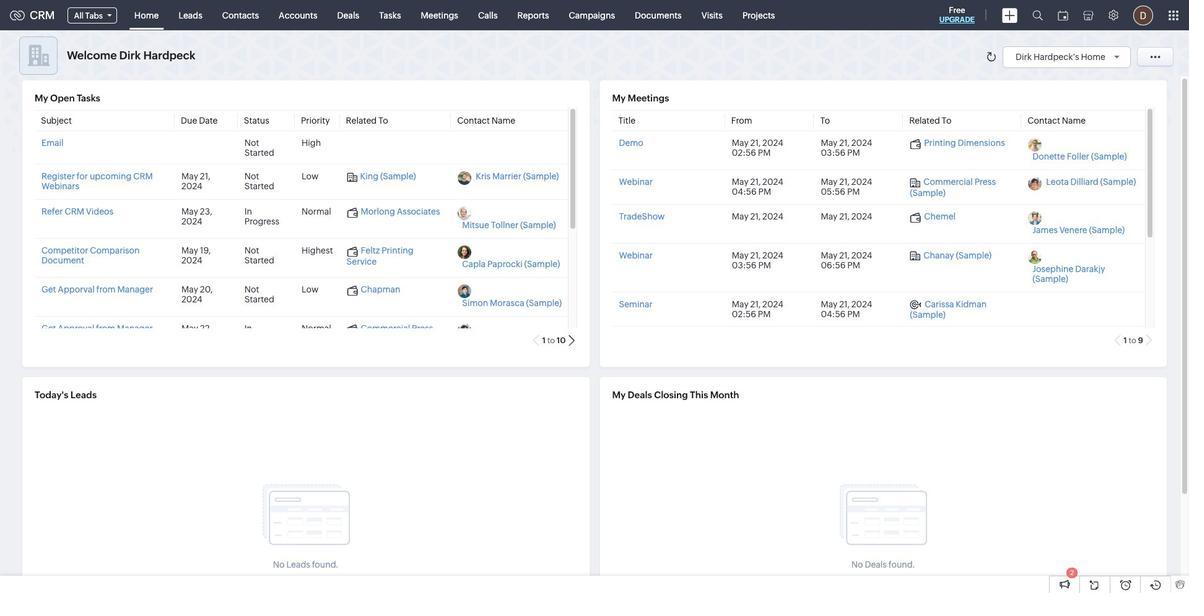 Task type: describe. For each thing, give the bounding box(es) containing it.
profile image
[[1133, 5, 1153, 25]]

search image
[[1032, 10, 1043, 20]]

calendar image
[[1058, 10, 1068, 20]]



Task type: vqa. For each thing, say whether or not it's contained in the screenshot.
'Profile' icon
yes



Task type: locate. For each thing, give the bounding box(es) containing it.
profile element
[[1126, 0, 1161, 30]]

logo image
[[10, 10, 25, 20]]

search element
[[1025, 0, 1050, 30]]

create menu element
[[995, 0, 1025, 30]]

create menu image
[[1002, 8, 1018, 23]]

None field
[[60, 5, 124, 26]]



